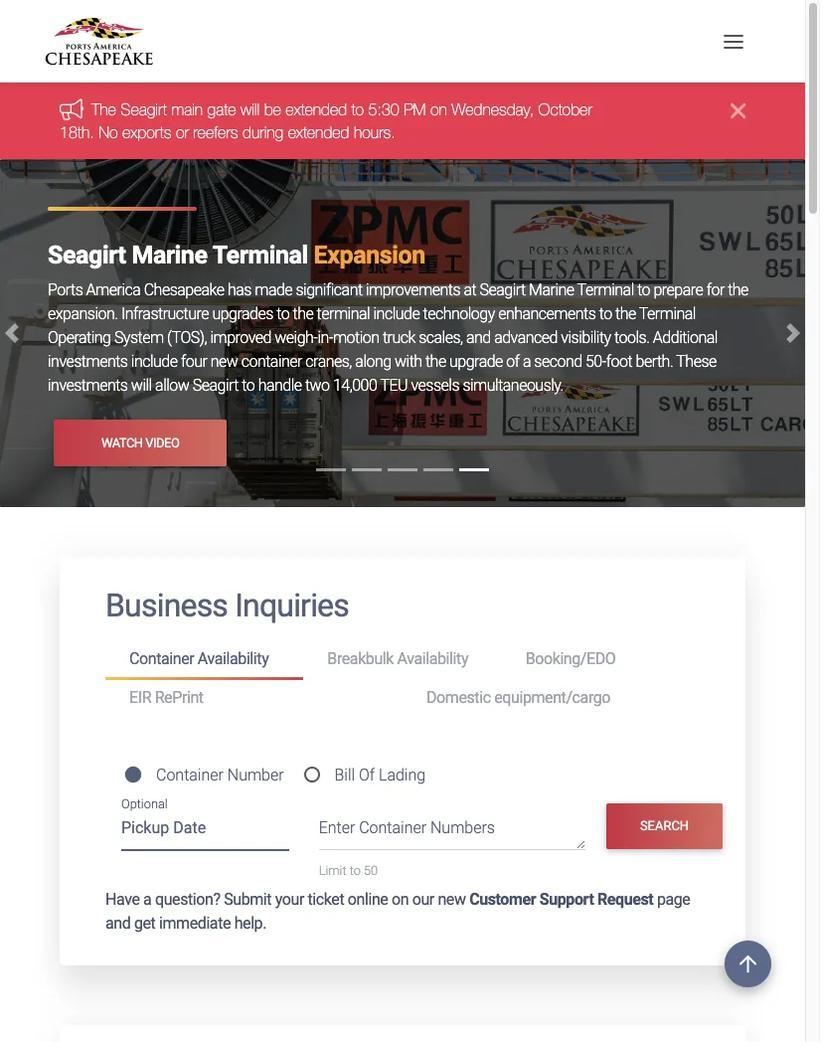 Task type: vqa. For each thing, say whether or not it's contained in the screenshot.
the Bill Of Lading on the bottom of page
yes



Task type: describe. For each thing, give the bounding box(es) containing it.
scales,
[[419, 328, 463, 347]]

america
[[86, 281, 141, 300]]

submit
[[224, 890, 272, 909]]

domestic equipment/cargo link
[[403, 680, 700, 717]]

the seagirt main gate will be extended to 5:30 pm on wednesday, october 18th.  no exports or reefers during extended hours. link
[[60, 101, 593, 141]]

exports
[[122, 123, 171, 141]]

eir
[[129, 689, 151, 707]]

numbers
[[431, 818, 495, 837]]

and inside 'ports america chesapeake has made significant improvements at seagirt marine terminal to                          prepare for the expansion. infrastructure upgrades to the terminal include technology                          enhancements to the terminal operating system (tos), improved weigh-in-motion truck scales,                          and advanced visibility tools. additional investments include four new container cranes,                          along with the upgrade of a second 50-foot berth. these investments will allow seagirt                          to handle two 14,000 teu vessels simultaneously.'
[[466, 328, 491, 347]]

seagirt right at at the top of page
[[480, 281, 526, 300]]

on inside business inquiries main content
[[392, 890, 409, 909]]

domestic equipment/cargo
[[427, 689, 611, 707]]

lading
[[379, 766, 426, 785]]

container availability link
[[105, 641, 304, 680]]

bill
[[335, 766, 355, 785]]

made
[[255, 281, 293, 300]]

limit
[[319, 863, 347, 878]]

eir reprint link
[[105, 680, 403, 717]]

get
[[134, 914, 156, 933]]

advanced
[[494, 328, 558, 347]]

domestic
[[427, 689, 491, 707]]

watch
[[101, 435, 143, 450]]

the up vessels
[[426, 352, 446, 371]]

upgrades
[[212, 305, 273, 323]]

bullhorn image
[[60, 98, 91, 120]]

and inside page and get immediate help.
[[105, 914, 131, 933]]

gate
[[207, 101, 236, 119]]

equipment/cargo
[[494, 689, 611, 707]]

go to top image
[[725, 941, 772, 988]]

a inside business inquiries main content
[[143, 890, 152, 909]]

number
[[228, 766, 284, 785]]

question?
[[155, 890, 220, 909]]

to inside business inquiries main content
[[350, 863, 361, 878]]

terminal
[[317, 305, 370, 323]]

bill of lading
[[335, 766, 426, 785]]

seagirt up ports
[[48, 241, 126, 270]]

seagirt inside the seagirt main gate will be extended to 5:30 pm on wednesday, october 18th.  no exports or reefers during extended hours.
[[121, 101, 167, 119]]

breakbulk
[[328, 649, 394, 668]]

during
[[243, 123, 284, 141]]

business inquiries
[[105, 587, 349, 624]]

1 vertical spatial terminal
[[577, 281, 634, 300]]

will inside 'ports america chesapeake has made significant improvements at seagirt marine terminal to                          prepare for the expansion. infrastructure upgrades to the terminal include technology                          enhancements to the terminal operating system (tos), improved weigh-in-motion truck scales,                          and advanced visibility tools. additional investments include four new container cranes,                          along with the upgrade of a second 50-foot berth. these investments will allow seagirt                          to handle two 14,000 teu vessels simultaneously.'
[[131, 376, 152, 395]]

search button
[[606, 803, 723, 849]]

prepare
[[654, 281, 703, 300]]

0 vertical spatial terminal
[[212, 241, 308, 270]]

page
[[657, 890, 691, 909]]

system
[[114, 328, 164, 347]]

infrastructure
[[121, 305, 209, 323]]

to up visibility
[[599, 305, 612, 323]]

optional
[[121, 797, 168, 812]]

tools.
[[615, 328, 650, 347]]

have a question? submit your ticket online on our new customer support request
[[105, 890, 654, 909]]

search
[[640, 819, 689, 834]]

allow
[[155, 376, 189, 395]]

business inquiries main content
[[45, 557, 761, 1042]]

watch video link
[[54, 420, 227, 466]]

container
[[241, 352, 302, 371]]

foot
[[606, 352, 633, 371]]

the right "for"
[[728, 281, 749, 300]]

help.
[[234, 914, 267, 933]]

improvements
[[366, 281, 460, 300]]

18th.
[[60, 123, 94, 141]]

1 vertical spatial extended
[[288, 123, 350, 141]]

of
[[506, 352, 520, 371]]

no
[[99, 123, 118, 141]]

the seagirt main gate will be extended to 5:30 pm on wednesday, october 18th.  no exports or reefers during extended hours.
[[60, 101, 593, 141]]

enhancements
[[498, 305, 596, 323]]

container for container number
[[156, 766, 224, 785]]

weigh-
[[275, 328, 318, 347]]

0 horizontal spatial include
[[131, 352, 178, 371]]

in-
[[318, 328, 333, 347]]

container number
[[156, 766, 284, 785]]

the up "weigh-"
[[293, 305, 313, 323]]

the
[[91, 101, 116, 119]]

reprint
[[155, 689, 204, 707]]

availability for container availability
[[198, 649, 269, 668]]

Enter Container Numbers text field
[[319, 816, 585, 850]]

ports
[[48, 281, 83, 300]]

hours.
[[354, 123, 396, 141]]

booking/edo link
[[502, 641, 700, 677]]



Task type: locate. For each thing, give the bounding box(es) containing it.
0 horizontal spatial marine
[[132, 241, 207, 270]]

0 vertical spatial extended
[[286, 101, 347, 119]]

new
[[211, 352, 238, 371], [438, 890, 466, 909]]

seagirt down four at the top of the page
[[193, 376, 239, 395]]

availability up eir reprint link
[[198, 649, 269, 668]]

extended
[[286, 101, 347, 119], [288, 123, 350, 141]]

1 vertical spatial on
[[392, 890, 409, 909]]

on
[[431, 101, 447, 119], [392, 890, 409, 909]]

upgrade
[[450, 352, 503, 371]]

along
[[355, 352, 391, 371]]

availability for breakbulk availability
[[397, 649, 468, 668]]

will left be
[[241, 101, 260, 119]]

new inside business inquiries main content
[[438, 890, 466, 909]]

0 vertical spatial on
[[431, 101, 447, 119]]

container for container availability
[[129, 649, 194, 668]]

october
[[539, 101, 593, 119]]

expansion.
[[48, 305, 118, 323]]

visibility
[[561, 328, 611, 347]]

(tos),
[[167, 328, 207, 347]]

seagirt
[[121, 101, 167, 119], [48, 241, 126, 270], [480, 281, 526, 300], [193, 376, 239, 395]]

page and get immediate help.
[[105, 890, 691, 933]]

these
[[677, 352, 717, 371]]

enter
[[319, 818, 355, 837]]

1 vertical spatial and
[[105, 914, 131, 933]]

50-
[[586, 352, 606, 371]]

0 vertical spatial container
[[129, 649, 194, 668]]

1 vertical spatial a
[[143, 890, 152, 909]]

0 vertical spatial marine
[[132, 241, 207, 270]]

expansion
[[314, 241, 426, 270]]

online
[[348, 890, 388, 909]]

immediate
[[159, 914, 231, 933]]

1 horizontal spatial and
[[466, 328, 491, 347]]

to left the prepare
[[638, 281, 650, 300]]

wednesday,
[[452, 101, 534, 119]]

customer support request link
[[470, 890, 654, 909]]

our
[[412, 890, 434, 909]]

1 horizontal spatial a
[[523, 352, 531, 371]]

1 vertical spatial new
[[438, 890, 466, 909]]

four
[[181, 352, 207, 371]]

have
[[105, 890, 140, 909]]

video
[[145, 435, 179, 450]]

2 availability from the left
[[397, 649, 468, 668]]

operating
[[48, 328, 111, 347]]

to inside the seagirt main gate will be extended to 5:30 pm on wednesday, october 18th.  no exports or reefers during extended hours.
[[352, 101, 364, 119]]

breakbulk availability
[[328, 649, 468, 668]]

seagirt up exports
[[121, 101, 167, 119]]

inquiries
[[235, 587, 349, 624]]

a inside 'ports america chesapeake has made significant improvements at seagirt marine terminal to                          prepare for the expansion. infrastructure upgrades to the terminal include technology                          enhancements to the terminal operating system (tos), improved weigh-in-motion truck scales,                          and advanced visibility tools. additional investments include four new container cranes,                          along with the upgrade of a second 50-foot berth. these investments will allow seagirt                          to handle two 14,000 teu vessels simultaneously.'
[[523, 352, 531, 371]]

and down have
[[105, 914, 131, 933]]

0 horizontal spatial terminal
[[212, 241, 308, 270]]

terminal up made
[[212, 241, 308, 270]]

2 investments from the top
[[48, 376, 128, 395]]

a up get on the left of the page
[[143, 890, 152, 909]]

enter container numbers
[[319, 818, 495, 837]]

0 vertical spatial a
[[523, 352, 531, 371]]

1 horizontal spatial marine
[[529, 281, 574, 300]]

second
[[534, 352, 582, 371]]

simultaneously.
[[463, 376, 564, 395]]

1 horizontal spatial availability
[[397, 649, 468, 668]]

the
[[728, 281, 749, 300], [293, 305, 313, 323], [616, 305, 636, 323], [426, 352, 446, 371]]

0 horizontal spatial will
[[131, 376, 152, 395]]

extended right be
[[286, 101, 347, 119]]

2 horizontal spatial terminal
[[639, 305, 696, 323]]

terminal
[[212, 241, 308, 270], [577, 281, 634, 300], [639, 305, 696, 323]]

1 availability from the left
[[198, 649, 269, 668]]

0 horizontal spatial availability
[[198, 649, 269, 668]]

and up upgrade
[[466, 328, 491, 347]]

the up 'tools.'
[[616, 305, 636, 323]]

terminal up visibility
[[577, 281, 634, 300]]

new right our
[[438, 890, 466, 909]]

at
[[464, 281, 476, 300]]

with
[[395, 352, 422, 371]]

marine
[[132, 241, 207, 270], [529, 281, 574, 300]]

to down made
[[277, 305, 290, 323]]

on right pm
[[431, 101, 447, 119]]

include up truck
[[373, 305, 420, 323]]

two
[[305, 376, 330, 395]]

significant
[[296, 281, 363, 300]]

1 horizontal spatial new
[[438, 890, 466, 909]]

1 investments from the top
[[48, 352, 128, 371]]

improved
[[210, 328, 271, 347]]

extended right during
[[288, 123, 350, 141]]

0 vertical spatial investments
[[48, 352, 128, 371]]

limit to 50
[[319, 863, 378, 878]]

1 vertical spatial include
[[131, 352, 178, 371]]

include down system in the left of the page
[[131, 352, 178, 371]]

1 horizontal spatial terminal
[[577, 281, 634, 300]]

support
[[540, 890, 594, 909]]

1 vertical spatial marine
[[529, 281, 574, 300]]

customer
[[470, 890, 536, 909]]

1 horizontal spatial will
[[241, 101, 260, 119]]

business
[[105, 587, 228, 624]]

2 vertical spatial terminal
[[639, 305, 696, 323]]

marine inside 'ports america chesapeake has made significant improvements at seagirt marine terminal to                          prepare for the expansion. infrastructure upgrades to the terminal include technology                          enhancements to the terminal operating system (tos), improved weigh-in-motion truck scales,                          and advanced visibility tools. additional investments include four new container cranes,                          along with the upgrade of a second 50-foot berth. these investments will allow seagirt                          to handle two 14,000 teu vessels simultaneously.'
[[529, 281, 574, 300]]

watch video
[[101, 435, 179, 450]]

ticket
[[308, 890, 344, 909]]

booking/edo
[[526, 649, 616, 668]]

a right of
[[523, 352, 531, 371]]

0 vertical spatial will
[[241, 101, 260, 119]]

expansion image
[[0, 159, 806, 507]]

marine up chesapeake
[[132, 241, 207, 270]]

marine up enhancements
[[529, 281, 574, 300]]

14,000
[[333, 376, 377, 395]]

vessels
[[411, 376, 459, 395]]

1 horizontal spatial on
[[431, 101, 447, 119]]

0 horizontal spatial and
[[105, 914, 131, 933]]

0 horizontal spatial on
[[392, 890, 409, 909]]

0 horizontal spatial new
[[211, 352, 238, 371]]

container up eir reprint
[[129, 649, 194, 668]]

Optional text field
[[121, 811, 289, 851]]

will inside the seagirt main gate will be extended to 5:30 pm on wednesday, october 18th.  no exports or reefers during extended hours.
[[241, 101, 260, 119]]

of
[[359, 766, 375, 785]]

0 horizontal spatial a
[[143, 890, 152, 909]]

cranes,
[[306, 352, 352, 371]]

5:30
[[369, 101, 399, 119]]

new down improved
[[211, 352, 238, 371]]

teu
[[380, 376, 408, 395]]

chesapeake
[[144, 281, 224, 300]]

0 vertical spatial and
[[466, 328, 491, 347]]

1 vertical spatial will
[[131, 376, 152, 395]]

1 horizontal spatial include
[[373, 305, 420, 323]]

eir reprint
[[129, 689, 204, 707]]

close image
[[731, 99, 746, 123]]

truck
[[383, 328, 415, 347]]

1 vertical spatial investments
[[48, 376, 128, 395]]

main
[[171, 101, 203, 119]]

breakbulk availability link
[[304, 641, 502, 677]]

seagirt marine terminal expansion
[[48, 241, 426, 270]]

for
[[707, 281, 725, 300]]

motion
[[333, 328, 379, 347]]

container availability
[[129, 649, 269, 668]]

0 vertical spatial include
[[373, 305, 420, 323]]

berth.
[[636, 352, 673, 371]]

container up optional
[[156, 766, 224, 785]]

handle
[[258, 376, 302, 395]]

new inside 'ports america chesapeake has made significant improvements at seagirt marine terminal to                          prepare for the expansion. infrastructure upgrades to the terminal include technology                          enhancements to the terminal operating system (tos), improved weigh-in-motion truck scales,                          and advanced visibility tools. additional investments include four new container cranes,                          along with the upgrade of a second 50-foot berth. these investments will allow seagirt                          to handle two 14,000 teu vessels simultaneously.'
[[211, 352, 238, 371]]

2 vertical spatial container
[[359, 818, 427, 837]]

container up 50
[[359, 818, 427, 837]]

request
[[598, 890, 654, 909]]

and
[[466, 328, 491, 347], [105, 914, 131, 933]]

on left our
[[392, 890, 409, 909]]

additional
[[653, 328, 718, 347]]

reefers
[[193, 123, 238, 141]]

or
[[176, 123, 189, 141]]

1 vertical spatial container
[[156, 766, 224, 785]]

to left handle
[[242, 376, 255, 395]]

the seagirt main gate will be extended to 5:30 pm on wednesday, october 18th.  no exports or reefers during extended hours. alert
[[0, 83, 806, 159]]

technology
[[423, 305, 495, 323]]

availability up domestic
[[397, 649, 468, 668]]

your
[[275, 890, 304, 909]]

toggle navigation image
[[719, 27, 749, 56]]

to left "5:30"
[[352, 101, 364, 119]]

to left 50
[[350, 863, 361, 878]]

on inside the seagirt main gate will be extended to 5:30 pm on wednesday, october 18th.  no exports or reefers during extended hours.
[[431, 101, 447, 119]]

will left allow
[[131, 376, 152, 395]]

terminal down the prepare
[[639, 305, 696, 323]]

0 vertical spatial new
[[211, 352, 238, 371]]

be
[[264, 101, 281, 119]]



